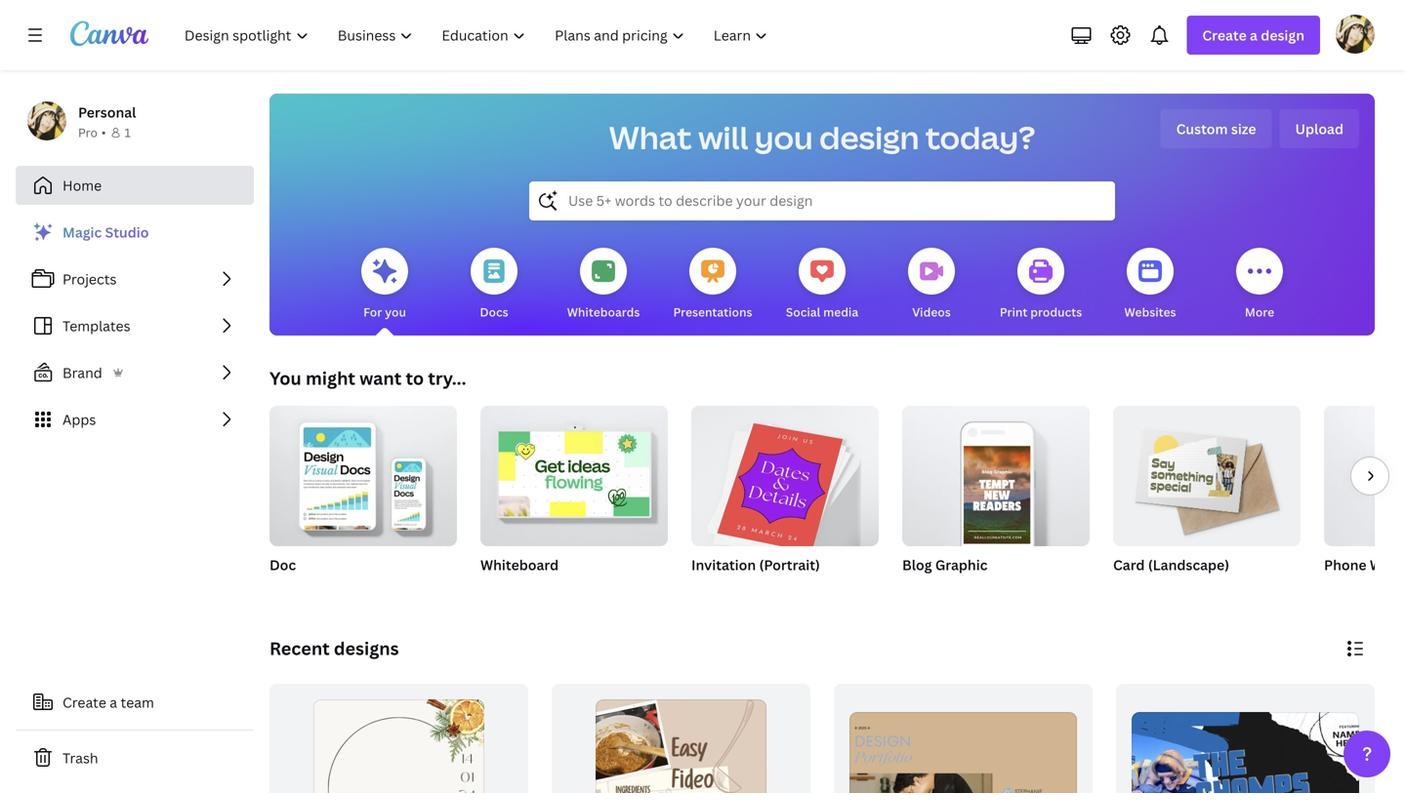 Task type: locate. For each thing, give the bounding box(es) containing it.
card (landscape)
[[1113, 556, 1229, 575]]

a for design
[[1250, 26, 1258, 44]]

create inside dropdown button
[[1202, 26, 1247, 44]]

create left team
[[62, 694, 106, 712]]

projects link
[[16, 260, 254, 299]]

list
[[16, 213, 254, 439]]

a left team
[[110, 694, 117, 712]]

a inside dropdown button
[[1250, 26, 1258, 44]]

1 horizontal spatial you
[[755, 116, 813, 159]]

create a team button
[[16, 684, 254, 723]]

1 horizontal spatial a
[[1250, 26, 1258, 44]]

blog graphic group
[[902, 398, 1090, 600]]

templates
[[62, 317, 130, 335]]

1 vertical spatial design
[[819, 116, 919, 159]]

pro
[[78, 124, 98, 141]]

templates link
[[16, 307, 254, 346]]

a up the size
[[1250, 26, 1258, 44]]

group for whiteboard
[[480, 398, 668, 547]]

pro •
[[78, 124, 106, 141]]

whiteboard
[[480, 556, 559, 575]]

custom size
[[1176, 120, 1256, 138]]

whiteboards button
[[567, 234, 640, 336]]

list containing magic studio
[[16, 213, 254, 439]]

blog graphic
[[902, 556, 988, 575]]

0 vertical spatial create
[[1202, 26, 1247, 44]]

design
[[1261, 26, 1305, 44], [819, 116, 919, 159]]

1 vertical spatial you
[[385, 304, 406, 320]]

0 horizontal spatial a
[[110, 694, 117, 712]]

projects
[[62, 270, 117, 289]]

graphic
[[935, 556, 988, 575]]

(landscape)
[[1148, 556, 1229, 575]]

0 horizontal spatial you
[[385, 304, 406, 320]]

docs
[[480, 304, 508, 320]]

1 horizontal spatial create
[[1202, 26, 1247, 44]]

media
[[823, 304, 858, 320]]

group for doc
[[269, 398, 457, 547]]

a
[[1250, 26, 1258, 44], [110, 694, 117, 712]]

0 vertical spatial a
[[1250, 26, 1258, 44]]

want
[[359, 367, 402, 391]]

designs
[[334, 637, 399, 661]]

websites button
[[1124, 234, 1176, 336]]

magic
[[62, 223, 102, 242]]

design up search search field
[[819, 116, 919, 159]]

group for invitation (portrait)
[[691, 398, 879, 553]]

you
[[755, 116, 813, 159], [385, 304, 406, 320]]

None search field
[[529, 182, 1115, 221]]

websites
[[1124, 304, 1176, 320]]

group
[[269, 398, 457, 547], [480, 398, 668, 547], [691, 398, 879, 553], [902, 398, 1090, 547], [1113, 398, 1301, 547], [1324, 406, 1406, 547]]

a for team
[[110, 694, 117, 712]]

home
[[62, 176, 102, 195]]

to
[[406, 367, 424, 391]]

recent designs
[[269, 637, 399, 661]]

wallp
[[1370, 556, 1406, 575]]

create inside button
[[62, 694, 106, 712]]

you inside for you button
[[385, 304, 406, 320]]

today?
[[926, 116, 1035, 159]]

what
[[609, 116, 692, 159]]

0 vertical spatial you
[[755, 116, 813, 159]]

phone
[[1324, 556, 1367, 575]]

might
[[306, 367, 355, 391]]

products
[[1030, 304, 1082, 320]]

team
[[121, 694, 154, 712]]

card
[[1113, 556, 1145, 575]]

create
[[1202, 26, 1247, 44], [62, 694, 106, 712]]

social
[[786, 304, 820, 320]]

for you
[[363, 304, 406, 320]]

recent
[[269, 637, 330, 661]]

brand link
[[16, 353, 254, 393]]

invitation
[[691, 556, 756, 575]]

1
[[124, 124, 131, 141]]

design left "stephanie aranda" 'image'
[[1261, 26, 1305, 44]]

1 vertical spatial create
[[62, 694, 106, 712]]

size
[[1231, 120, 1256, 138]]

1 horizontal spatial design
[[1261, 26, 1305, 44]]

you right for
[[385, 304, 406, 320]]

invitation (portrait)
[[691, 556, 820, 575]]

videos button
[[908, 234, 955, 336]]

create up the custom size dropdown button
[[1202, 26, 1247, 44]]

0 vertical spatial design
[[1261, 26, 1305, 44]]

create a team
[[62, 694, 154, 712]]

0 horizontal spatial create
[[62, 694, 106, 712]]

1 vertical spatial a
[[110, 694, 117, 712]]

you right the will
[[755, 116, 813, 159]]

•
[[101, 124, 106, 141]]

doc
[[269, 556, 296, 575]]

try...
[[428, 367, 466, 391]]

a inside button
[[110, 694, 117, 712]]



Task type: describe. For each thing, give the bounding box(es) containing it.
personal
[[78, 103, 136, 122]]

create a design button
[[1187, 16, 1320, 55]]

whiteboard group
[[480, 398, 668, 600]]

Search search field
[[568, 183, 1076, 220]]

print products
[[1000, 304, 1082, 320]]

custom
[[1176, 120, 1228, 138]]

will
[[698, 116, 748, 159]]

presentations
[[673, 304, 752, 320]]

social media
[[786, 304, 858, 320]]

print
[[1000, 304, 1028, 320]]

videos
[[912, 304, 951, 320]]

trash
[[62, 749, 98, 768]]

magic studio
[[62, 223, 149, 242]]

0 horizontal spatial design
[[819, 116, 919, 159]]

studio
[[105, 223, 149, 242]]

invitation (portrait) group
[[691, 398, 879, 600]]

blog
[[902, 556, 932, 575]]

apps link
[[16, 400, 254, 439]]

more
[[1245, 304, 1274, 320]]

phone wallpaper group
[[1324, 406, 1406, 600]]

custom size button
[[1161, 109, 1272, 148]]

stephanie aranda image
[[1336, 14, 1375, 53]]

create for create a team
[[62, 694, 106, 712]]

whiteboards
[[567, 304, 640, 320]]

apps
[[62, 411, 96, 429]]

magic studio link
[[16, 213, 254, 252]]

you
[[269, 367, 302, 391]]

card (landscape) group
[[1113, 398, 1301, 600]]

for you button
[[361, 234, 408, 336]]

upload
[[1295, 120, 1344, 138]]

create a design
[[1202, 26, 1305, 44]]

brand
[[62, 364, 102, 382]]

create for create a design
[[1202, 26, 1247, 44]]

(portrait)
[[759, 556, 820, 575]]

doc group
[[269, 398, 457, 600]]

top level navigation element
[[172, 16, 784, 55]]

phone wallp
[[1324, 556, 1406, 575]]

design inside dropdown button
[[1261, 26, 1305, 44]]

group for phone wallp
[[1324, 406, 1406, 547]]

what will you design today?
[[609, 116, 1035, 159]]

more button
[[1236, 234, 1283, 336]]

docs button
[[471, 234, 518, 336]]

social media button
[[786, 234, 858, 336]]

for
[[363, 304, 382, 320]]

print products button
[[1000, 234, 1082, 336]]

you might want to try...
[[269, 367, 466, 391]]

upload button
[[1280, 109, 1359, 148]]

presentations button
[[673, 234, 752, 336]]

home link
[[16, 166, 254, 205]]

trash link
[[16, 739, 254, 778]]



Task type: vqa. For each thing, say whether or not it's contained in the screenshot.
Use".
no



